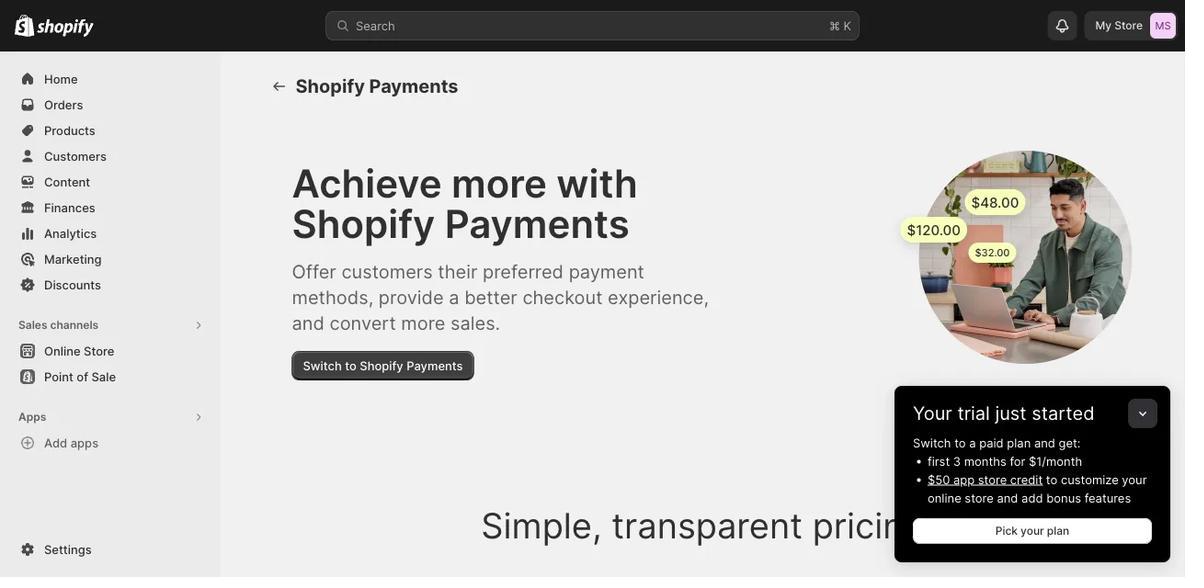 Task type: vqa. For each thing, say whether or not it's contained in the screenshot.
Preferences
no



Task type: locate. For each thing, give the bounding box(es) containing it.
switch for switch to a paid plan and get:
[[913, 436, 951, 450]]

your
[[1122, 473, 1147, 487], [1021, 525, 1044, 538]]

store
[[978, 473, 1007, 487], [965, 491, 994, 505]]

1 vertical spatial to
[[955, 436, 966, 450]]

1 vertical spatial store
[[965, 491, 994, 505]]

shopify image
[[15, 14, 34, 37], [37, 19, 94, 37]]

and up $1/month
[[1034, 436, 1056, 450]]

to up 3
[[955, 436, 966, 450]]

⌘ k
[[829, 18, 852, 33]]

a down their
[[449, 286, 459, 309]]

customers
[[342, 261, 433, 283]]

payments down sales.
[[407, 359, 463, 373]]

switch down convert
[[303, 359, 342, 373]]

more up preferred
[[452, 160, 547, 207]]

and left add
[[997, 491, 1018, 505]]

trial
[[958, 402, 990, 425]]

more
[[452, 160, 547, 207], [401, 312, 445, 335]]

and inside the to customize your online store and add bonus features
[[997, 491, 1018, 505]]

shopify down search
[[296, 75, 365, 97]]

products
[[44, 123, 95, 137]]

with
[[557, 160, 638, 207]]

to inside button
[[345, 359, 357, 373]]

0 vertical spatial more
[[452, 160, 547, 207]]

home
[[44, 72, 78, 86]]

and inside offer customers their preferred payment methods, provide a better checkout experience, and convert more sales.
[[292, 312, 325, 335]]

1 horizontal spatial switch
[[913, 436, 951, 450]]

1 horizontal spatial more
[[452, 160, 547, 207]]

pick
[[996, 525, 1018, 538]]

store up sale at the bottom left of the page
[[84, 344, 114, 358]]

0 horizontal spatial shopify image
[[15, 14, 34, 37]]

sales channels button
[[11, 313, 210, 338]]

products link
[[11, 118, 210, 143]]

and down methods,
[[292, 312, 325, 335]]

my store image
[[1150, 13, 1176, 39]]

simple, transparent pricing
[[481, 505, 925, 547]]

2 vertical spatial to
[[1046, 473, 1058, 487]]

achieve
[[292, 160, 442, 207]]

simple,
[[481, 505, 602, 547]]

store right my on the top of page
[[1115, 19, 1143, 32]]

k
[[844, 18, 852, 33]]

switch inside your trial just started element
[[913, 436, 951, 450]]

to inside the to customize your online store and add bonus features
[[1046, 473, 1058, 487]]

shopify up customers
[[292, 201, 435, 247]]

1 vertical spatial and
[[1034, 436, 1056, 450]]

for
[[1010, 454, 1026, 469]]

2 vertical spatial shopify
[[360, 359, 403, 373]]

1 horizontal spatial your
[[1122, 473, 1147, 487]]

content link
[[11, 169, 210, 195]]

shopify
[[296, 75, 365, 97], [292, 201, 435, 247], [360, 359, 403, 373]]

0 horizontal spatial a
[[449, 286, 459, 309]]

$1/month
[[1029, 454, 1083, 469]]

1 horizontal spatial a
[[969, 436, 976, 450]]

1 vertical spatial more
[[401, 312, 445, 335]]

0 horizontal spatial to
[[345, 359, 357, 373]]

to down $1/month
[[1046, 473, 1058, 487]]

your trial just started element
[[895, 434, 1171, 563]]

0 horizontal spatial switch
[[303, 359, 342, 373]]

2 vertical spatial payments
[[407, 359, 463, 373]]

transparent
[[612, 505, 803, 547]]

1 vertical spatial switch
[[913, 436, 951, 450]]

your trial just started
[[913, 402, 1095, 425]]

just
[[995, 402, 1027, 425]]

0 vertical spatial plan
[[1007, 436, 1031, 450]]

0 horizontal spatial and
[[292, 312, 325, 335]]

provide
[[379, 286, 444, 309]]

and
[[292, 312, 325, 335], [1034, 436, 1056, 450], [997, 491, 1018, 505]]

finances link
[[11, 195, 210, 221]]

a left paid
[[969, 436, 976, 450]]

and for switch
[[1034, 436, 1056, 450]]

switch inside button
[[303, 359, 342, 373]]

0 vertical spatial a
[[449, 286, 459, 309]]

store
[[1115, 19, 1143, 32], [84, 344, 114, 358]]

plan up the for
[[1007, 436, 1031, 450]]

your inside the to customize your online store and add bonus features
[[1122, 473, 1147, 487]]

2 horizontal spatial and
[[1034, 436, 1056, 450]]

switch up the first at the bottom right of page
[[913, 436, 951, 450]]

0 vertical spatial your
[[1122, 473, 1147, 487]]

person sitting at a computer image
[[919, 151, 1132, 364]]

to
[[345, 359, 357, 373], [955, 436, 966, 450], [1046, 473, 1058, 487]]

1 horizontal spatial store
[[1115, 19, 1143, 32]]

more down "provide" on the left of the page
[[401, 312, 445, 335]]

store down $50 app store credit
[[965, 491, 994, 505]]

online
[[928, 491, 962, 505]]

0 horizontal spatial store
[[84, 344, 114, 358]]

a
[[449, 286, 459, 309], [969, 436, 976, 450]]

plan down the bonus
[[1047, 525, 1070, 538]]

⌘
[[829, 18, 840, 33]]

1 vertical spatial a
[[969, 436, 976, 450]]

0 vertical spatial and
[[292, 312, 325, 335]]

started
[[1032, 402, 1095, 425]]

shopify inside switch to shopify payments button
[[360, 359, 403, 373]]

customers
[[44, 149, 107, 163]]

$48.00
[[972, 194, 1019, 211]]

add
[[1022, 491, 1043, 505]]

plan
[[1007, 436, 1031, 450], [1047, 525, 1070, 538]]

shopify down convert
[[360, 359, 403, 373]]

your up features
[[1122, 473, 1147, 487]]

1 horizontal spatial to
[[955, 436, 966, 450]]

payments up preferred
[[445, 201, 630, 247]]

payments down search
[[369, 75, 458, 97]]

0 horizontal spatial more
[[401, 312, 445, 335]]

analytics
[[44, 226, 97, 240]]

1 vertical spatial your
[[1021, 525, 1044, 538]]

2 horizontal spatial to
[[1046, 473, 1058, 487]]

1 vertical spatial plan
[[1047, 525, 1070, 538]]

1 vertical spatial store
[[84, 344, 114, 358]]

0 vertical spatial switch
[[303, 359, 342, 373]]

store inside button
[[84, 344, 114, 358]]

1 horizontal spatial and
[[997, 491, 1018, 505]]

3
[[953, 454, 961, 469]]

sales.
[[451, 312, 500, 335]]

your right pick
[[1021, 525, 1044, 538]]

payments
[[369, 75, 458, 97], [445, 201, 630, 247], [407, 359, 463, 373]]

better
[[465, 286, 517, 309]]

my store
[[1096, 19, 1143, 32]]

0 vertical spatial store
[[1115, 19, 1143, 32]]

1 vertical spatial shopify
[[292, 201, 435, 247]]

store down months
[[978, 473, 1007, 487]]

discounts
[[44, 278, 101, 292]]

content
[[44, 175, 90, 189]]

your
[[913, 402, 952, 425]]

1 horizontal spatial plan
[[1047, 525, 1070, 538]]

2 vertical spatial and
[[997, 491, 1018, 505]]

sales channels
[[18, 319, 99, 332]]

payments inside achieve more with shopify payments
[[445, 201, 630, 247]]

to down convert
[[345, 359, 357, 373]]

pick your plan link
[[913, 519, 1152, 544]]

customers link
[[11, 143, 210, 169]]

online
[[44, 344, 81, 358]]

1 vertical spatial payments
[[445, 201, 630, 247]]

0 vertical spatial payments
[[369, 75, 458, 97]]

online store
[[44, 344, 114, 358]]

0 vertical spatial to
[[345, 359, 357, 373]]



Task type: describe. For each thing, give the bounding box(es) containing it.
achieve more with shopify payments
[[292, 160, 638, 247]]

months
[[964, 454, 1007, 469]]

pick your plan
[[996, 525, 1070, 538]]

to for shopify
[[345, 359, 357, 373]]

store for online store
[[84, 344, 114, 358]]

marketing link
[[11, 246, 210, 272]]

bonus
[[1047, 491, 1081, 505]]

switch to shopify payments
[[303, 359, 463, 373]]

store for my store
[[1115, 19, 1143, 32]]

0 vertical spatial shopify
[[296, 75, 365, 97]]

orders
[[44, 97, 83, 112]]

and for to
[[997, 491, 1018, 505]]

orders link
[[11, 92, 210, 118]]

paid
[[980, 436, 1004, 450]]

to customize your online store and add bonus features
[[928, 473, 1147, 505]]

customize
[[1061, 473, 1119, 487]]

app
[[954, 473, 975, 487]]

add
[[44, 436, 67, 450]]

checkout
[[523, 286, 603, 309]]

marketing
[[44, 252, 102, 266]]

1 horizontal spatial shopify image
[[37, 19, 94, 37]]

point of sale
[[44, 370, 116, 384]]

offer customers their preferred payment methods, provide a better checkout experience, and convert more sales.
[[292, 261, 709, 335]]

settings
[[44, 543, 92, 557]]

a inside offer customers their preferred payment methods, provide a better checkout experience, and convert more sales.
[[449, 286, 459, 309]]

more inside achieve more with shopify payments
[[452, 160, 547, 207]]

of
[[77, 370, 88, 384]]

point of sale button
[[0, 364, 221, 390]]

analytics link
[[11, 221, 210, 246]]

switch to shopify payments button
[[292, 351, 474, 381]]

experience,
[[608, 286, 709, 309]]

$50
[[928, 473, 950, 487]]

their
[[438, 261, 478, 283]]

store inside the to customize your online store and add bonus features
[[965, 491, 994, 505]]

$120.00 $32.00
[[907, 222, 1010, 259]]

convert
[[330, 312, 396, 335]]

apps
[[18, 411, 46, 424]]

pricing
[[813, 505, 925, 547]]

shopify payments
[[296, 75, 458, 97]]

switch to a paid plan and get:
[[913, 436, 1081, 450]]

add apps button
[[11, 430, 210, 456]]

$32.00
[[975, 247, 1010, 259]]

online store button
[[0, 338, 221, 364]]

$50 app store credit
[[928, 473, 1043, 487]]

online store link
[[11, 338, 210, 364]]

sales
[[18, 319, 47, 332]]

your trial just started button
[[895, 386, 1171, 425]]

point of sale link
[[11, 364, 210, 390]]

payments inside button
[[407, 359, 463, 373]]

more inside offer customers their preferred payment methods, provide a better checkout experience, and convert more sales.
[[401, 312, 445, 335]]

0 horizontal spatial your
[[1021, 525, 1044, 538]]

finances
[[44, 200, 95, 215]]

apps button
[[11, 405, 210, 430]]

switch for switch to shopify payments
[[303, 359, 342, 373]]

add apps
[[44, 436, 98, 450]]

search
[[356, 18, 395, 33]]

preferred
[[483, 261, 564, 283]]

shopify inside achieve more with shopify payments
[[292, 201, 435, 247]]

discounts link
[[11, 272, 210, 298]]

0 horizontal spatial plan
[[1007, 436, 1031, 450]]

apps
[[71, 436, 98, 450]]

credit
[[1010, 473, 1043, 487]]

my
[[1096, 19, 1112, 32]]

home link
[[11, 66, 210, 92]]

to for a
[[955, 436, 966, 450]]

get:
[[1059, 436, 1081, 450]]

$50 app store credit link
[[928, 473, 1043, 487]]

methods,
[[292, 286, 374, 309]]

$120.00
[[907, 222, 961, 238]]

point
[[44, 370, 73, 384]]

offer
[[292, 261, 336, 283]]

first
[[928, 454, 950, 469]]

features
[[1085, 491, 1131, 505]]

first 3 months for $1/month
[[928, 454, 1083, 469]]

channels
[[50, 319, 99, 332]]

settings link
[[11, 537, 210, 563]]

payment
[[569, 261, 645, 283]]

sale
[[91, 370, 116, 384]]

0 vertical spatial store
[[978, 473, 1007, 487]]



